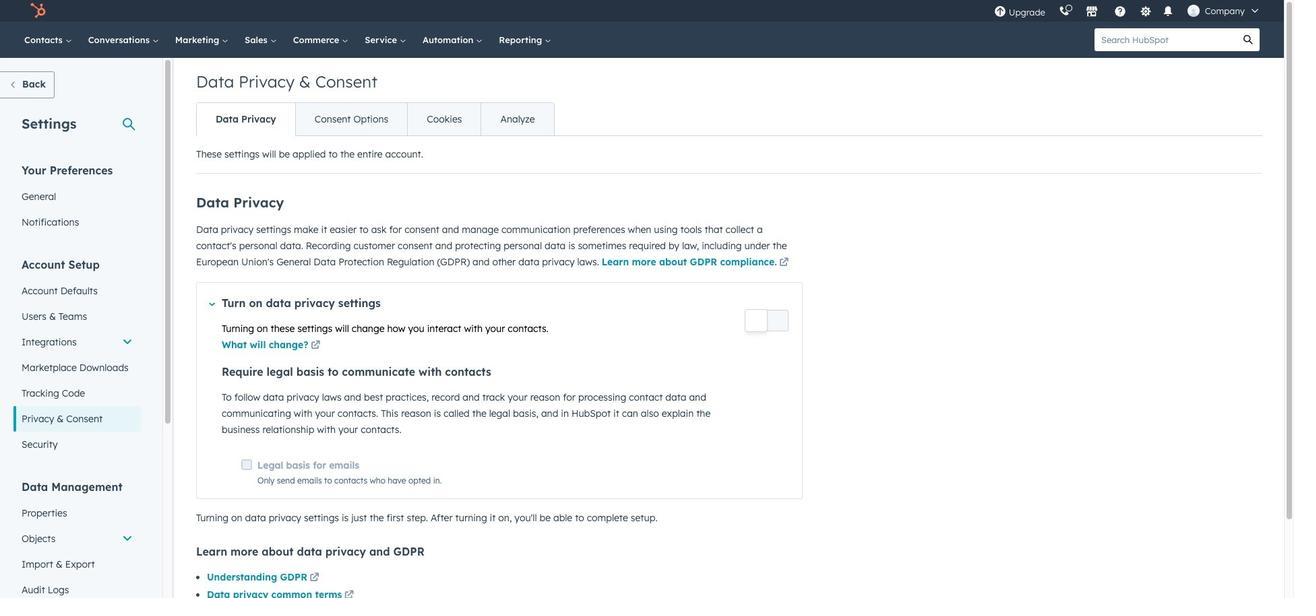 Task type: describe. For each thing, give the bounding box(es) containing it.
1 vertical spatial link opens in a new window image
[[311, 341, 320, 351]]

2 horizontal spatial link opens in a new window image
[[780, 256, 789, 272]]

marketplaces image
[[1086, 6, 1098, 18]]

caret image
[[209, 303, 215, 306]]



Task type: locate. For each thing, give the bounding box(es) containing it.
jacob simon image
[[1188, 5, 1200, 17]]

your preferences element
[[13, 163, 141, 235]]

navigation
[[196, 102, 555, 136]]

link opens in a new window image
[[780, 258, 789, 268], [311, 339, 320, 355], [310, 571, 319, 587], [310, 574, 319, 584], [345, 589, 354, 599]]

data management element
[[13, 480, 141, 599]]

Search HubSpot search field
[[1095, 28, 1237, 51]]

0 vertical spatial link opens in a new window image
[[780, 256, 789, 272]]

0 horizontal spatial link opens in a new window image
[[311, 341, 320, 351]]

link opens in a new window image
[[780, 256, 789, 272], [311, 341, 320, 351], [345, 591, 354, 599]]

account setup element
[[13, 258, 141, 458]]

1 horizontal spatial link opens in a new window image
[[345, 591, 354, 599]]

menu
[[988, 0, 1268, 22]]

2 vertical spatial link opens in a new window image
[[345, 591, 354, 599]]



Task type: vqa. For each thing, say whether or not it's contained in the screenshot.
Search HubSpot SEARCH FIELD
yes



